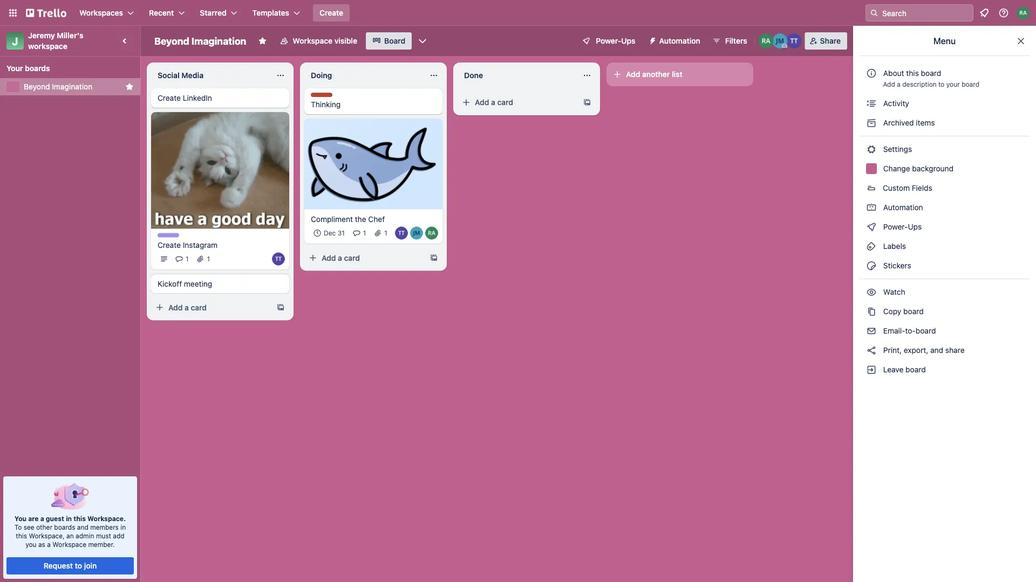 Task type: describe. For each thing, give the bounding box(es) containing it.
add
[[113, 533, 124, 540]]

to
[[14, 524, 22, 532]]

templates
[[252, 8, 289, 17]]

miller's
[[57, 31, 84, 40]]

you are a guest in this workspace. to see other boards and members in this workspace, an admin must add you as a workspace member.
[[14, 515, 126, 549]]

social
[[158, 71, 180, 80]]

2 vertical spatial this
[[16, 533, 27, 540]]

doing
[[311, 71, 332, 80]]

this inside about this board add a description to your board
[[906, 69, 919, 78]]

linkedin
[[183, 94, 212, 103]]

1 down the create instagram
[[186, 256, 189, 263]]

and inside print, export, and share link
[[931, 346, 944, 355]]

request to join button
[[7, 558, 134, 575]]

0 horizontal spatial imagination
[[52, 82, 92, 91]]

back to home image
[[26, 4, 66, 22]]

description
[[903, 80, 937, 88]]

the
[[355, 215, 366, 224]]

starred icon image
[[125, 83, 134, 91]]

you
[[26, 541, 36, 549]]

add another list button
[[607, 63, 753, 86]]

0 horizontal spatial boards
[[25, 64, 50, 73]]

compliment the chef link
[[311, 214, 436, 225]]

archived items
[[881, 118, 935, 127]]

you
[[14, 515, 27, 523]]

create linkedin
[[158, 94, 212, 103]]

a right as at the bottom left of the page
[[47, 541, 51, 549]]

admin
[[76, 533, 94, 540]]

print,
[[883, 346, 902, 355]]

settings link
[[860, 141, 1030, 158]]

archived
[[883, 118, 914, 127]]

create instagram link
[[158, 240, 283, 251]]

print, export, and share
[[881, 346, 965, 355]]

Search field
[[879, 5, 973, 21]]

boards inside you are a guest in this workspace. to see other boards and members in this workspace, an admin must add you as a workspace member.
[[54, 524, 75, 532]]

create linkedin link
[[158, 93, 283, 104]]

export,
[[904, 346, 929, 355]]

create for create instagram
[[158, 241, 181, 250]]

automation button
[[644, 32, 707, 50]]

print, export, and share link
[[860, 342, 1030, 359]]

2 vertical spatial ruby anderson (rubyanderson7) image
[[425, 227, 438, 240]]

color: bold red, title: "thoughts" element
[[311, 93, 341, 101]]

leave board link
[[860, 362, 1030, 379]]

0 notifications image
[[978, 6, 991, 19]]

beyond inside "board name" text box
[[154, 35, 189, 47]]

recent
[[149, 8, 174, 17]]

activity link
[[860, 95, 1030, 112]]

see
[[24, 524, 34, 532]]

starred button
[[193, 4, 244, 22]]

a inside about this board add a description to your board
[[897, 80, 901, 88]]

Dec 31 checkbox
[[311, 227, 348, 240]]

your
[[6, 64, 23, 73]]

copy
[[883, 307, 902, 316]]

sm image inside automation button
[[644, 32, 659, 47]]

to-
[[905, 327, 916, 336]]

jeremy
[[28, 31, 55, 40]]

custom fields
[[883, 184, 933, 193]]

filters button
[[709, 32, 751, 50]]

create for create
[[320, 8, 343, 17]]

meeting
[[184, 280, 212, 288]]

request
[[44, 562, 73, 571]]

this member is an admin of this board. image
[[782, 44, 787, 49]]

sm image for print, export, and share
[[866, 345, 877, 356]]

add a card for done
[[475, 98, 513, 107]]

request to join
[[44, 562, 97, 571]]

share
[[820, 36, 841, 45]]

custom
[[883, 184, 910, 193]]

create from template… image
[[276, 304, 285, 312]]

1 left terry turtle (terryturtle) image
[[384, 230, 387, 237]]

instagram
[[183, 241, 218, 250]]

primary element
[[0, 0, 1036, 26]]

beyond imagination link
[[24, 82, 121, 92]]

watch
[[881, 288, 908, 297]]

items
[[916, 118, 935, 127]]

dec
[[324, 230, 336, 237]]

starred
[[200, 8, 227, 17]]

templates button
[[246, 4, 307, 22]]

as
[[38, 541, 45, 549]]

about this board add a description to your board
[[883, 69, 980, 88]]

1 vertical spatial automation
[[881, 203, 923, 212]]

add another list
[[626, 70, 683, 79]]

add for social media
[[168, 303, 183, 312]]

workspace.
[[87, 515, 126, 523]]

1 vertical spatial beyond
[[24, 82, 50, 91]]

beyond imagination inside "board name" text box
[[154, 35, 246, 47]]

imagination inside "board name" text box
[[192, 35, 246, 47]]

add a card button for doing
[[304, 250, 425, 267]]

change background
[[881, 164, 954, 173]]

share button
[[805, 32, 847, 50]]

social media
[[158, 71, 204, 80]]

compliment the chef
[[311, 215, 385, 224]]

1 vertical spatial this
[[74, 515, 86, 523]]

add a card button for social media
[[151, 299, 272, 317]]

add a card for social media
[[168, 303, 207, 312]]

card for done
[[497, 98, 513, 107]]

add for doing
[[322, 254, 336, 263]]

stickers link
[[860, 257, 1030, 275]]

board right your
[[962, 80, 980, 88]]

a down "kickoff meeting"
[[185, 303, 189, 312]]

thoughts
[[311, 93, 341, 101]]

menu
[[934, 36, 956, 46]]

archived items link
[[860, 114, 1030, 132]]

1 vertical spatial terry turtle (terryturtle) image
[[272, 253, 285, 266]]

join
[[84, 562, 97, 571]]

kickoff meeting link
[[158, 279, 283, 290]]

board link
[[366, 32, 412, 50]]

color: purple, title: none image
[[158, 233, 179, 238]]

create button
[[313, 4, 350, 22]]

to inside about this board add a description to your board
[[939, 80, 945, 88]]

1 vertical spatial in
[[121, 524, 126, 532]]

copy board
[[881, 307, 924, 316]]

create instagram
[[158, 241, 218, 250]]

stickers
[[881, 262, 911, 270]]

create from template… image for done
[[583, 98, 592, 107]]

workspace,
[[29, 533, 65, 540]]

1 horizontal spatial ruby anderson (rubyanderson7) image
[[759, 33, 774, 49]]

labels
[[881, 242, 906, 251]]

power-ups button
[[574, 32, 642, 50]]

terry turtle (terryturtle) image
[[395, 227, 408, 240]]



Task type: vqa. For each thing, say whether or not it's contained in the screenshot.
join
yes



Task type: locate. For each thing, give the bounding box(es) containing it.
sm image inside labels link
[[866, 241, 877, 252]]

done
[[464, 71, 483, 80]]

1 horizontal spatial workspace
[[293, 36, 333, 45]]

31
[[338, 230, 345, 237]]

copy board link
[[860, 303, 1030, 321]]

your boards
[[6, 64, 50, 73]]

workspace down an on the bottom left of the page
[[52, 541, 86, 549]]

0 vertical spatial and
[[931, 346, 944, 355]]

0 vertical spatial add a card
[[475, 98, 513, 107]]

automation link
[[860, 199, 1030, 216]]

2 horizontal spatial ruby anderson (rubyanderson7) image
[[1017, 6, 1030, 19]]

board down export,
[[906, 366, 926, 375]]

settings
[[881, 145, 912, 154]]

card down meeting
[[191, 303, 207, 312]]

sm image inside activity "link"
[[866, 98, 877, 109]]

1 horizontal spatial to
[[939, 80, 945, 88]]

0 horizontal spatial workspace
[[52, 541, 86, 549]]

1 horizontal spatial power-
[[883, 223, 908, 232]]

sm image for archived items
[[866, 118, 877, 128]]

0 vertical spatial card
[[497, 98, 513, 107]]

an
[[66, 533, 74, 540]]

imagination down your boards with 1 items element
[[52, 82, 92, 91]]

0 vertical spatial ruby anderson (rubyanderson7) image
[[1017, 6, 1030, 19]]

boards up an on the bottom left of the page
[[54, 524, 75, 532]]

create down color: purple, title: none "icon"
[[158, 241, 181, 250]]

member.
[[88, 541, 115, 549]]

board
[[921, 69, 941, 78], [962, 80, 980, 88], [904, 307, 924, 316], [916, 327, 936, 336], [906, 366, 926, 375]]

sm image inside leave board link
[[866, 365, 877, 376]]

ups inside button
[[621, 36, 636, 45]]

workspace visible button
[[273, 32, 364, 50]]

search image
[[870, 9, 879, 17]]

thinking
[[311, 100, 341, 109]]

1 horizontal spatial beyond
[[154, 35, 189, 47]]

open information menu image
[[999, 8, 1009, 18]]

kickoff
[[158, 280, 182, 288]]

1 horizontal spatial card
[[344, 254, 360, 263]]

in right guest
[[66, 515, 72, 523]]

workspace inside button
[[293, 36, 333, 45]]

1 vertical spatial add a card
[[322, 254, 360, 263]]

card
[[497, 98, 513, 107], [344, 254, 360, 263], [191, 303, 207, 312]]

and up admin
[[77, 524, 88, 532]]

board up print, export, and share at bottom
[[916, 327, 936, 336]]

terry turtle (terryturtle) image left share button
[[787, 33, 802, 49]]

email-to-board link
[[860, 323, 1030, 340]]

thoughts thinking
[[311, 93, 341, 109]]

0 vertical spatial workspace
[[293, 36, 333, 45]]

terry turtle (terryturtle) image up create from template… icon
[[272, 253, 285, 266]]

sm image inside copy board "link"
[[866, 307, 877, 317]]

add a card down 31
[[322, 254, 360, 263]]

add a card button down done text field
[[458, 94, 579, 111]]

create down the social
[[158, 94, 181, 103]]

0 vertical spatial boards
[[25, 64, 50, 73]]

sm image
[[644, 32, 659, 47], [866, 144, 877, 155], [866, 222, 877, 233], [866, 241, 877, 252], [866, 261, 877, 271], [866, 307, 877, 317], [866, 345, 877, 356], [866, 365, 877, 376]]

1 vertical spatial ups
[[908, 223, 922, 232]]

create up workspace visible
[[320, 8, 343, 17]]

0 vertical spatial beyond
[[154, 35, 189, 47]]

guest
[[46, 515, 64, 523]]

sm image for email-to-board
[[866, 326, 877, 337]]

ruby anderson (rubyanderson7) image inside primary element
[[1017, 6, 1030, 19]]

0 horizontal spatial and
[[77, 524, 88, 532]]

in up add
[[121, 524, 126, 532]]

add a card down done on the left
[[475, 98, 513, 107]]

0 vertical spatial power-ups
[[596, 36, 636, 45]]

2 horizontal spatial card
[[497, 98, 513, 107]]

power-ups up add another list in the right top of the page
[[596, 36, 636, 45]]

compliment
[[311, 215, 353, 224]]

sm image inside watch link
[[866, 287, 877, 298]]

add down the "dec 31" option
[[322, 254, 336, 263]]

power-ups link
[[860, 219, 1030, 236]]

3 sm image from the top
[[866, 202, 877, 213]]

0 vertical spatial imagination
[[192, 35, 246, 47]]

0 vertical spatial power-
[[596, 36, 621, 45]]

a down 31
[[338, 254, 342, 263]]

jeremy miller (jeremymiller198) image
[[410, 227, 423, 240]]

automation inside button
[[659, 36, 700, 45]]

0 horizontal spatial card
[[191, 303, 207, 312]]

background
[[912, 164, 954, 173]]

board up description
[[921, 69, 941, 78]]

ruby anderson (rubyanderson7) image right jeremy miller (jeremymiller198) image
[[425, 227, 438, 240]]

0 horizontal spatial power-ups
[[596, 36, 636, 45]]

beyond down your boards
[[24, 82, 50, 91]]

2 horizontal spatial this
[[906, 69, 919, 78]]

1 horizontal spatial create from template… image
[[583, 98, 592, 107]]

workspace navigation collapse icon image
[[118, 33, 133, 49]]

0 horizontal spatial to
[[75, 562, 82, 571]]

Board name text field
[[149, 32, 252, 50]]

sm image inside settings 'link'
[[866, 144, 877, 155]]

automation
[[659, 36, 700, 45], [881, 203, 923, 212]]

ups
[[621, 36, 636, 45], [908, 223, 922, 232]]

2 vertical spatial create
[[158, 241, 181, 250]]

jeremy miller (jeremymiller198) image
[[773, 33, 788, 49]]

beyond
[[154, 35, 189, 47], [24, 82, 50, 91]]

imagination down starred 'dropdown button'
[[192, 35, 246, 47]]

4 sm image from the top
[[866, 287, 877, 298]]

0 vertical spatial beyond imagination
[[154, 35, 246, 47]]

board up to-
[[904, 307, 924, 316]]

create from template… image for doing
[[430, 254, 438, 263]]

this down to
[[16, 533, 27, 540]]

add a card
[[475, 98, 513, 107], [322, 254, 360, 263], [168, 303, 207, 312]]

0 horizontal spatial ruby anderson (rubyanderson7) image
[[425, 227, 438, 240]]

in
[[66, 515, 72, 523], [121, 524, 126, 532]]

to left your
[[939, 80, 945, 88]]

2 horizontal spatial add a card button
[[458, 94, 579, 111]]

1 vertical spatial create from template… image
[[430, 254, 438, 263]]

0 vertical spatial in
[[66, 515, 72, 523]]

add a card button down kickoff meeting link
[[151, 299, 272, 317]]

power- inside button
[[596, 36, 621, 45]]

your boards with 1 items element
[[6, 62, 128, 75]]

sm image inside print, export, and share link
[[866, 345, 877, 356]]

add for done
[[475, 98, 489, 107]]

a
[[897, 80, 901, 88], [491, 98, 495, 107], [338, 254, 342, 263], [185, 303, 189, 312], [40, 515, 44, 523], [47, 541, 51, 549]]

star or unstar board image
[[258, 37, 267, 45]]

1 down instagram
[[207, 256, 210, 263]]

2 vertical spatial add a card
[[168, 303, 207, 312]]

chef
[[368, 215, 385, 224]]

change background link
[[860, 160, 1030, 178]]

add a card down "kickoff meeting"
[[168, 303, 207, 312]]

ruby anderson (rubyanderson7) image right open information menu icon
[[1017, 6, 1030, 19]]

1 vertical spatial to
[[75, 562, 82, 571]]

add left another
[[626, 70, 640, 79]]

boards right your
[[25, 64, 50, 73]]

1 vertical spatial ruby anderson (rubyanderson7) image
[[759, 33, 774, 49]]

share
[[946, 346, 965, 355]]

1 sm image from the top
[[866, 98, 877, 109]]

workspace left 'visible'
[[293, 36, 333, 45]]

and inside you are a guest in this workspace. to see other boards and members in this workspace, an admin must add you as a workspace member.
[[77, 524, 88, 532]]

1 horizontal spatial and
[[931, 346, 944, 355]]

1 horizontal spatial add a card button
[[304, 250, 425, 267]]

1 horizontal spatial boards
[[54, 524, 75, 532]]

list
[[672, 70, 683, 79]]

power-ups inside power-ups link
[[881, 223, 924, 232]]

add a card for doing
[[322, 254, 360, 263]]

customize views image
[[417, 36, 428, 46]]

create from template… image
[[583, 98, 592, 107], [430, 254, 438, 263]]

recent button
[[143, 4, 191, 22]]

2 vertical spatial card
[[191, 303, 207, 312]]

another
[[642, 70, 670, 79]]

0 horizontal spatial power-
[[596, 36, 621, 45]]

imagination
[[192, 35, 246, 47], [52, 82, 92, 91]]

beyond down the recent "dropdown button"
[[154, 35, 189, 47]]

0 vertical spatial automation
[[659, 36, 700, 45]]

5 sm image from the top
[[866, 326, 877, 337]]

0 horizontal spatial create from template… image
[[430, 254, 438, 263]]

1 vertical spatial workspace
[[52, 541, 86, 549]]

about
[[883, 69, 904, 78]]

workspace
[[28, 42, 67, 51]]

1 horizontal spatial ups
[[908, 223, 922, 232]]

this up description
[[906, 69, 919, 78]]

0 horizontal spatial beyond imagination
[[24, 82, 92, 91]]

1 vertical spatial beyond imagination
[[24, 82, 92, 91]]

automation down custom fields
[[881, 203, 923, 212]]

this up admin
[[74, 515, 86, 523]]

ups up add another list in the right top of the page
[[621, 36, 636, 45]]

add inside about this board add a description to your board
[[883, 80, 895, 88]]

jeremy miller's workspace
[[28, 31, 85, 51]]

create inside button
[[320, 8, 343, 17]]

0 horizontal spatial add a card button
[[151, 299, 272, 317]]

add a card button for done
[[458, 94, 579, 111]]

sm image inside power-ups link
[[866, 222, 877, 233]]

email-to-board
[[881, 327, 936, 336]]

2 vertical spatial add a card button
[[151, 299, 272, 317]]

0 vertical spatial to
[[939, 80, 945, 88]]

watch link
[[860, 284, 1030, 301]]

a down done text field
[[491, 98, 495, 107]]

create for create linkedin
[[158, 94, 181, 103]]

1 horizontal spatial terry turtle (terryturtle) image
[[787, 33, 802, 49]]

card for doing
[[344, 254, 360, 263]]

sm image inside automation link
[[866, 202, 877, 213]]

workspaces button
[[73, 4, 140, 22]]

Social Media text field
[[151, 67, 270, 84]]

add down kickoff
[[168, 303, 183, 312]]

leave board
[[881, 366, 926, 375]]

1 horizontal spatial power-ups
[[881, 223, 924, 232]]

add inside button
[[626, 70, 640, 79]]

ruby anderson (rubyanderson7) image
[[1017, 6, 1030, 19], [759, 33, 774, 49], [425, 227, 438, 240]]

1 horizontal spatial in
[[121, 524, 126, 532]]

this
[[906, 69, 919, 78], [74, 515, 86, 523], [16, 533, 27, 540]]

workspaces
[[79, 8, 123, 17]]

visible
[[334, 36, 357, 45]]

add down about
[[883, 80, 895, 88]]

to inside request to join 'button'
[[75, 562, 82, 571]]

sm image for settings
[[866, 144, 877, 155]]

change
[[883, 164, 910, 173]]

sm image for labels
[[866, 241, 877, 252]]

sm image for copy board
[[866, 307, 877, 317]]

sm image for automation
[[866, 202, 877, 213]]

0 horizontal spatial ups
[[621, 36, 636, 45]]

1
[[363, 230, 366, 237], [384, 230, 387, 237], [186, 256, 189, 263], [207, 256, 210, 263]]

0 horizontal spatial terry turtle (terryturtle) image
[[272, 253, 285, 266]]

0 horizontal spatial add a card
[[168, 303, 207, 312]]

sm image for watch
[[866, 287, 877, 298]]

a right are
[[40, 515, 44, 523]]

thinking link
[[311, 99, 436, 110]]

1 vertical spatial boards
[[54, 524, 75, 532]]

0 horizontal spatial in
[[66, 515, 72, 523]]

card for social media
[[191, 303, 207, 312]]

card down 31
[[344, 254, 360, 263]]

beyond imagination inside beyond imagination link
[[24, 82, 92, 91]]

0 vertical spatial this
[[906, 69, 919, 78]]

terry turtle (terryturtle) image
[[787, 33, 802, 49], [272, 253, 285, 266]]

board inside "link"
[[904, 307, 924, 316]]

1 vertical spatial imagination
[[52, 82, 92, 91]]

add a card button
[[458, 94, 579, 111], [304, 250, 425, 267], [151, 299, 272, 317]]

1 horizontal spatial imagination
[[192, 35, 246, 47]]

0 vertical spatial add a card button
[[458, 94, 579, 111]]

labels link
[[860, 238, 1030, 255]]

sm image inside the archived items link
[[866, 118, 877, 128]]

activity
[[881, 99, 909, 108]]

power-ups inside power-ups button
[[596, 36, 636, 45]]

sm image for power-ups
[[866, 222, 877, 233]]

0 horizontal spatial beyond
[[24, 82, 50, 91]]

sm image inside stickers link
[[866, 261, 877, 271]]

a down about
[[897, 80, 901, 88]]

other
[[36, 524, 52, 532]]

sm image
[[866, 98, 877, 109], [866, 118, 877, 128], [866, 202, 877, 213], [866, 287, 877, 298], [866, 326, 877, 337]]

and
[[931, 346, 944, 355], [77, 524, 88, 532]]

0 vertical spatial ups
[[621, 36, 636, 45]]

sm image for activity
[[866, 98, 877, 109]]

2 horizontal spatial add a card
[[475, 98, 513, 107]]

1 vertical spatial power-
[[883, 223, 908, 232]]

add down done on the left
[[475, 98, 489, 107]]

email-
[[883, 327, 905, 336]]

ups down automation link
[[908, 223, 922, 232]]

Done text field
[[458, 67, 576, 84]]

workspace visible
[[293, 36, 357, 45]]

0 vertical spatial create from template… image
[[583, 98, 592, 107]]

sm image for leave board
[[866, 365, 877, 376]]

1 horizontal spatial this
[[74, 515, 86, 523]]

1 vertical spatial power-ups
[[881, 223, 924, 232]]

sm image for stickers
[[866, 261, 877, 271]]

Doing text field
[[304, 67, 423, 84]]

0 vertical spatial create
[[320, 8, 343, 17]]

1 vertical spatial card
[[344, 254, 360, 263]]

1 vertical spatial add a card button
[[304, 250, 425, 267]]

1 horizontal spatial automation
[[881, 203, 923, 212]]

1 vertical spatial create
[[158, 94, 181, 103]]

dec 31
[[324, 230, 345, 237]]

are
[[28, 515, 39, 523]]

media
[[182, 71, 204, 80]]

1 horizontal spatial beyond imagination
[[154, 35, 246, 47]]

0 horizontal spatial this
[[16, 533, 27, 540]]

add a card button down 31
[[304, 250, 425, 267]]

ruby anderson (rubyanderson7) image left this member is an admin of this board. icon
[[759, 33, 774, 49]]

1 vertical spatial and
[[77, 524, 88, 532]]

1 horizontal spatial add a card
[[322, 254, 360, 263]]

workspace
[[293, 36, 333, 45], [52, 541, 86, 549]]

1 down "the"
[[363, 230, 366, 237]]

0 vertical spatial terry turtle (terryturtle) image
[[787, 33, 802, 49]]

workspace inside you are a guest in this workspace. to see other boards and members in this workspace, an admin must add you as a workspace member.
[[52, 541, 86, 549]]

power-
[[596, 36, 621, 45], [883, 223, 908, 232]]

your
[[947, 80, 960, 88]]

leave
[[883, 366, 904, 375]]

0 horizontal spatial automation
[[659, 36, 700, 45]]

card down done text field
[[497, 98, 513, 107]]

beyond imagination down your boards with 1 items element
[[24, 82, 92, 91]]

to left join
[[75, 562, 82, 571]]

2 sm image from the top
[[866, 118, 877, 128]]

beyond imagination down starred
[[154, 35, 246, 47]]

and left share
[[931, 346, 944, 355]]

board
[[384, 36, 405, 45]]

must
[[96, 533, 111, 540]]

automation up list
[[659, 36, 700, 45]]

sm image inside 'email-to-board' link
[[866, 326, 877, 337]]

power-ups up 'labels'
[[881, 223, 924, 232]]



